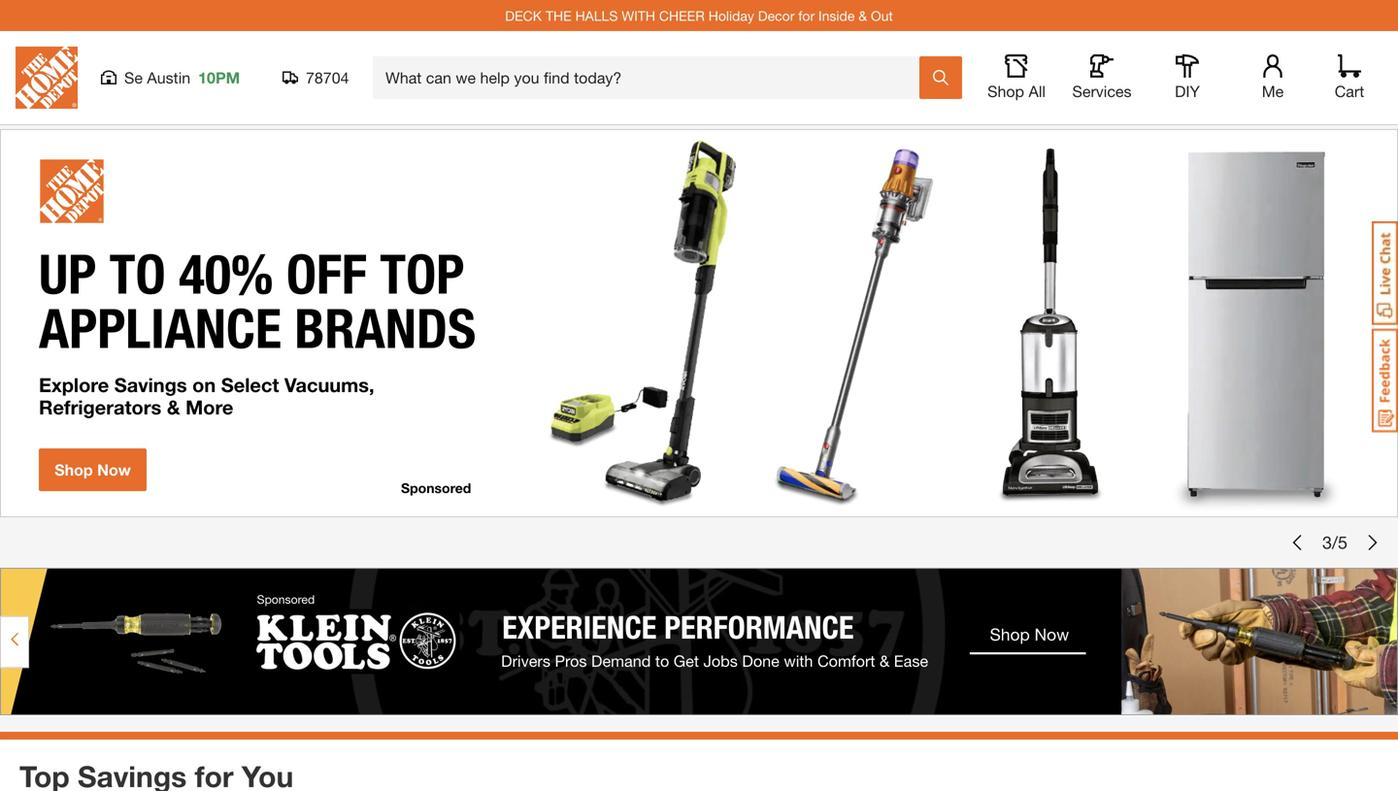 Task type: locate. For each thing, give the bounding box(es) containing it.
shop
[[988, 82, 1024, 101]]

3 / 5
[[1323, 532, 1348, 553]]

all
[[1029, 82, 1046, 101]]

deck
[[505, 8, 542, 24]]

me
[[1262, 82, 1284, 101]]

cheer
[[659, 8, 705, 24]]

cart
[[1335, 82, 1365, 101]]

services button
[[1071, 54, 1133, 101]]

/
[[1332, 532, 1338, 553]]

out
[[871, 8, 893, 24]]

the home depot logo image
[[16, 47, 78, 109]]

&
[[859, 8, 867, 24]]

austin
[[147, 68, 190, 87]]

What can we help you find today? search field
[[386, 57, 919, 98]]

deck the halls with cheer holiday decor for inside & out link
[[505, 8, 893, 24]]

10pm
[[198, 68, 240, 87]]

the
[[546, 8, 572, 24]]

shop all button
[[986, 54, 1048, 101]]

diy
[[1175, 82, 1200, 101]]

halls
[[575, 8, 618, 24]]

for
[[798, 8, 815, 24]]



Task type: describe. For each thing, give the bounding box(es) containing it.
78704 button
[[283, 68, 350, 87]]

feedback link image
[[1372, 328, 1398, 433]]

with
[[622, 8, 655, 24]]

shop all
[[988, 82, 1046, 101]]

78704
[[306, 68, 349, 87]]

se
[[124, 68, 143, 87]]

decor
[[758, 8, 795, 24]]

me button
[[1242, 54, 1304, 101]]

next slide image
[[1365, 535, 1381, 551]]

diy button
[[1157, 54, 1219, 101]]

inside
[[819, 8, 855, 24]]

cart link
[[1328, 54, 1371, 101]]

deck the halls with cheer holiday decor for inside & out
[[505, 8, 893, 24]]

holiday
[[709, 8, 754, 24]]

services
[[1073, 82, 1132, 101]]

live chat image
[[1372, 221, 1398, 325]]

3
[[1323, 532, 1332, 553]]

5
[[1338, 532, 1348, 553]]

previous slide image
[[1290, 535, 1305, 551]]

se austin 10pm
[[124, 68, 240, 87]]



